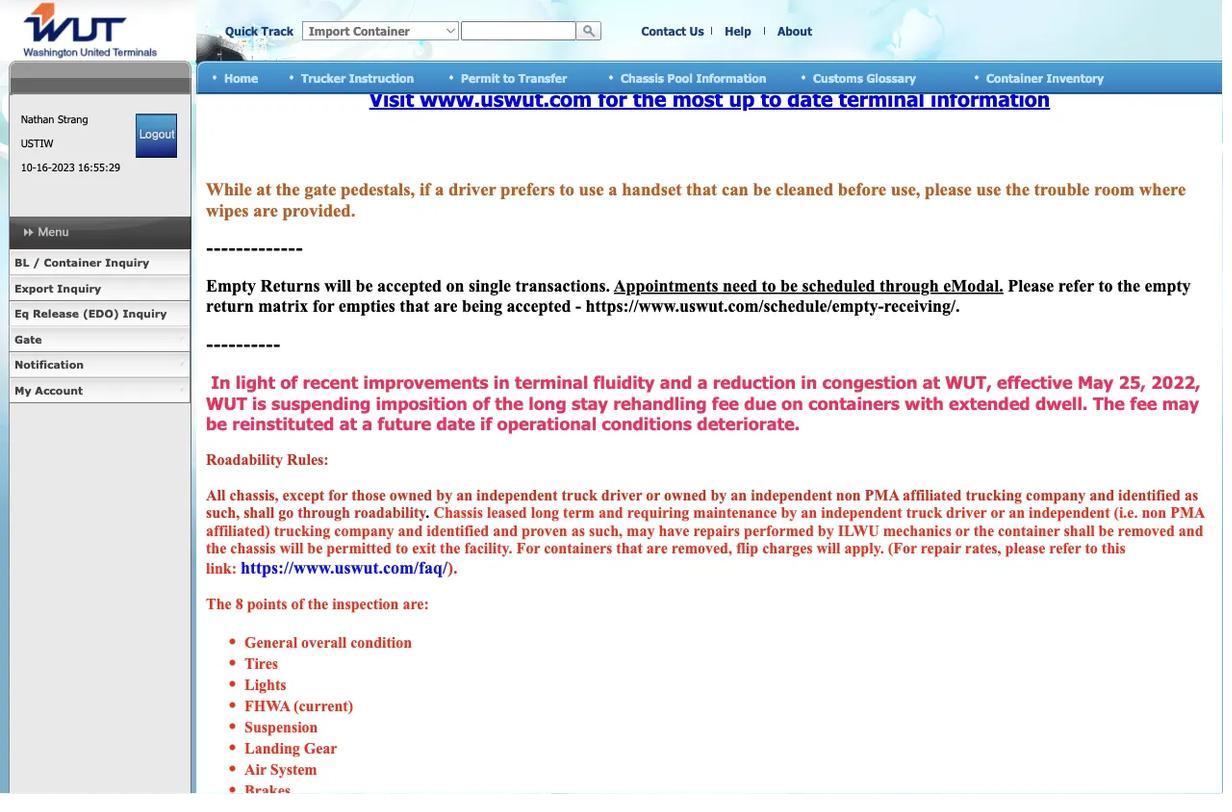 Task type: locate. For each thing, give the bounding box(es) containing it.
10-
[[21, 161, 36, 174]]

inquiry up export inquiry link
[[105, 256, 149, 269]]

ustiw
[[21, 137, 53, 150]]

gate
[[14, 333, 42, 346]]

trucker instruction
[[301, 71, 414, 84]]

container up "export inquiry"
[[44, 256, 102, 269]]

bl / container inquiry link
[[9, 250, 191, 276]]

chassis pool information
[[621, 71, 767, 84]]

/
[[33, 256, 40, 269]]

quick
[[225, 24, 258, 38]]

0 horizontal spatial container
[[44, 256, 102, 269]]

account
[[35, 384, 83, 397]]

2023
[[52, 161, 75, 174]]

track
[[262, 24, 294, 38]]

chassis
[[621, 71, 664, 84]]

(edo)
[[83, 307, 119, 320]]

None text field
[[461, 21, 577, 40]]

container left inventory
[[987, 71, 1044, 84]]

inquiry inside bl / container inquiry link
[[105, 256, 149, 269]]

2 vertical spatial inquiry
[[123, 307, 167, 320]]

inquiry right (edo)
[[123, 307, 167, 320]]

1 vertical spatial container
[[44, 256, 102, 269]]

inquiry for container
[[105, 256, 149, 269]]

quick track
[[225, 24, 294, 38]]

permit to transfer
[[461, 71, 567, 84]]

about link
[[778, 24, 813, 38]]

login image
[[136, 114, 177, 158]]

information
[[697, 71, 767, 84]]

contact us
[[642, 24, 704, 38]]

bl
[[14, 256, 29, 269]]

to
[[503, 71, 515, 84]]

10-16-2023 16:55:29
[[21, 161, 120, 174]]

0 vertical spatial inquiry
[[105, 256, 149, 269]]

inquiry down bl / container inquiry at the left top of the page
[[57, 282, 101, 295]]

inquiry inside eq release (edo) inquiry link
[[123, 307, 167, 320]]

16-
[[36, 161, 52, 174]]

0 vertical spatial container
[[987, 71, 1044, 84]]

export
[[14, 282, 54, 295]]

export inquiry link
[[9, 276, 191, 301]]

inquiry
[[105, 256, 149, 269], [57, 282, 101, 295], [123, 307, 167, 320]]

eq
[[14, 307, 29, 320]]

home
[[224, 71, 258, 84]]

us
[[690, 24, 704, 38]]

1 vertical spatial inquiry
[[57, 282, 101, 295]]

16:55:29
[[78, 161, 120, 174]]

glossary
[[867, 71, 917, 84]]

notification link
[[9, 352, 191, 378]]

container
[[987, 71, 1044, 84], [44, 256, 102, 269]]



Task type: describe. For each thing, give the bounding box(es) containing it.
customs
[[814, 71, 864, 84]]

pool
[[668, 71, 693, 84]]

nathan
[[21, 113, 54, 126]]

contact
[[642, 24, 687, 38]]

notification
[[14, 358, 84, 371]]

transfer
[[519, 71, 567, 84]]

bl / container inquiry
[[14, 256, 149, 269]]

instruction
[[349, 71, 414, 84]]

export inquiry
[[14, 282, 101, 295]]

about
[[778, 24, 813, 38]]

my account link
[[9, 378, 191, 403]]

container inventory
[[987, 71, 1105, 84]]

my account
[[14, 384, 83, 397]]

eq release (edo) inquiry
[[14, 307, 167, 320]]

help link
[[725, 24, 752, 38]]

gate link
[[9, 327, 191, 352]]

inquiry for (edo)
[[123, 307, 167, 320]]

nathan strang
[[21, 113, 88, 126]]

release
[[33, 307, 79, 320]]

trucker
[[301, 71, 346, 84]]

permit
[[461, 71, 500, 84]]

inventory
[[1047, 71, 1105, 84]]

1 horizontal spatial container
[[987, 71, 1044, 84]]

inquiry inside export inquiry link
[[57, 282, 101, 295]]

contact us link
[[642, 24, 704, 38]]

strang
[[58, 113, 88, 126]]

customs glossary
[[814, 71, 917, 84]]

my
[[14, 384, 31, 397]]

eq release (edo) inquiry link
[[9, 301, 191, 327]]

help
[[725, 24, 752, 38]]



Task type: vqa. For each thing, say whether or not it's contained in the screenshot.
17:04:18
no



